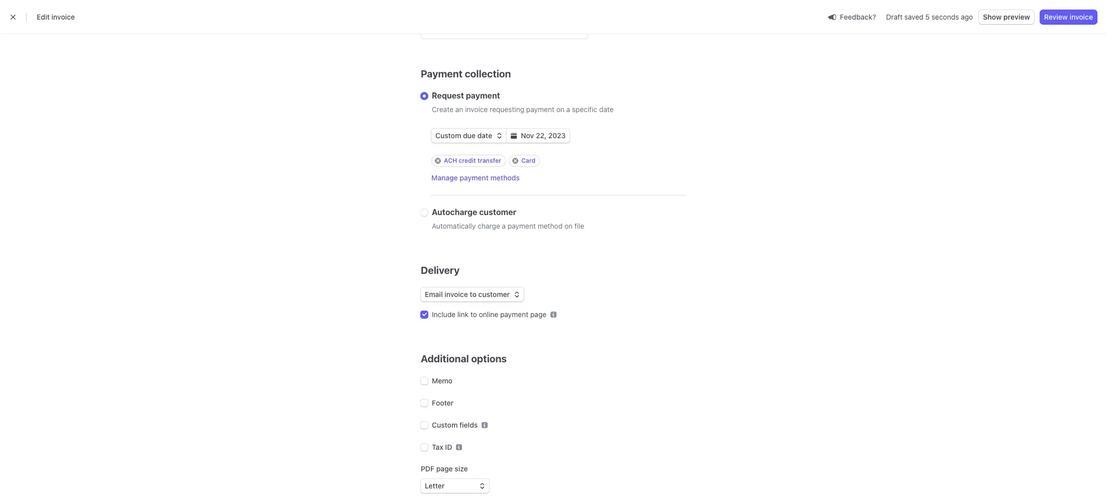 Task type: locate. For each thing, give the bounding box(es) containing it.
svg image inside the email invoice to customer popup button
[[514, 292, 520, 298]]

svg image inside custom due date popup button
[[496, 133, 502, 139]]

invoice
[[51, 13, 75, 21], [1070, 13, 1093, 21], [465, 105, 488, 114], [445, 290, 468, 299]]

custom due date
[[435, 131, 492, 140]]

date right specific
[[599, 105, 614, 114]]

credit
[[459, 157, 476, 164]]

footer
[[432, 399, 454, 407]]

to
[[470, 290, 477, 299], [470, 310, 477, 319]]

1 vertical spatial to
[[470, 310, 477, 319]]

request payment create an invoice requesting payment on a specific date
[[432, 91, 614, 114]]

fields
[[460, 421, 478, 429]]

page right online
[[530, 310, 547, 319]]

feedback? button
[[824, 10, 880, 24]]

card
[[521, 157, 536, 164]]

review invoice
[[1044, 13, 1093, 21]]

tax
[[432, 443, 443, 452]]

date right due
[[477, 131, 492, 140]]

svg image
[[496, 133, 502, 139], [511, 133, 517, 139], [514, 292, 520, 298]]

payment inside manage payment methods button
[[460, 173, 489, 182]]

an
[[455, 105, 463, 114]]

payment collection
[[421, 68, 511, 79]]

payment
[[421, 68, 463, 79]]

autocharge
[[432, 208, 477, 217]]

on left file on the right of page
[[565, 222, 573, 230]]

page
[[530, 310, 547, 319], [436, 465, 453, 473]]

date
[[599, 105, 614, 114], [477, 131, 492, 140]]

1 horizontal spatial date
[[599, 105, 614, 114]]

to right link
[[470, 310, 477, 319]]

1 horizontal spatial a
[[566, 105, 570, 114]]

letter
[[425, 482, 445, 490]]

invoice right an
[[465, 105, 488, 114]]

request
[[432, 91, 464, 100]]

date inside popup button
[[477, 131, 492, 140]]

0 horizontal spatial a
[[502, 222, 506, 230]]

nov 22, 2023 button
[[507, 129, 570, 143]]

1 vertical spatial on
[[565, 222, 573, 230]]

additional
[[421, 353, 469, 365]]

a inside autocharge customer automatically charge a payment method on file
[[502, 222, 506, 230]]

payment
[[466, 91, 500, 100], [526, 105, 554, 114], [460, 173, 489, 182], [508, 222, 536, 230], [500, 310, 528, 319]]

0 vertical spatial customer
[[479, 208, 516, 217]]

to for customer
[[470, 290, 477, 299]]

email invoice to customer
[[425, 290, 510, 299]]

on inside autocharge customer automatically charge a payment method on file
[[565, 222, 573, 230]]

customer up include link to online payment page
[[478, 290, 510, 299]]

email invoice to customer button
[[421, 288, 524, 302]]

method
[[538, 222, 563, 230]]

include
[[432, 310, 456, 319]]

0 vertical spatial a
[[566, 105, 570, 114]]

to inside popup button
[[470, 290, 477, 299]]

options
[[471, 353, 507, 365]]

page left size at the left of page
[[436, 465, 453, 473]]

charge
[[478, 222, 500, 230]]

on inside 'request payment create an invoice requesting payment on a specific date'
[[556, 105, 564, 114]]

invoice up link
[[445, 290, 468, 299]]

a inside 'request payment create an invoice requesting payment on a specific date'
[[566, 105, 570, 114]]

2023
[[548, 131, 566, 140]]

0 vertical spatial on
[[556, 105, 564, 114]]

ach credit transfer
[[444, 157, 501, 164]]

1 vertical spatial date
[[477, 131, 492, 140]]

pdf page size
[[421, 465, 468, 473]]

ach
[[444, 157, 457, 164]]

invoice for edit invoice
[[51, 13, 75, 21]]

custom left due
[[435, 131, 461, 140]]

on
[[556, 105, 564, 114], [565, 222, 573, 230]]

tab list
[[964, 68, 1107, 95]]

preview
[[1004, 13, 1030, 21]]

invoice inside button
[[1070, 13, 1093, 21]]

on left specific
[[556, 105, 564, 114]]

a
[[566, 105, 570, 114], [502, 222, 506, 230]]

custom inside popup button
[[435, 131, 461, 140]]

svg image up include link to online payment page
[[514, 292, 520, 298]]

specific
[[572, 105, 597, 114]]

0 vertical spatial custom
[[435, 131, 461, 140]]

manage payment methods button
[[431, 173, 520, 183]]

invoice for review invoice
[[1070, 13, 1093, 21]]

delivery
[[421, 264, 460, 276]]

custom fields
[[432, 421, 478, 429]]

online
[[479, 310, 498, 319]]

1 vertical spatial custom
[[432, 421, 458, 429]]

manage payment methods
[[431, 173, 520, 182]]

svg image
[[479, 483, 485, 489]]

transfer
[[478, 157, 501, 164]]

payment down the ach credit transfer
[[460, 173, 489, 182]]

custom down footer
[[432, 421, 458, 429]]

date inside 'request payment create an invoice requesting payment on a specific date'
[[599, 105, 614, 114]]

a right charge
[[502, 222, 506, 230]]

0 vertical spatial to
[[470, 290, 477, 299]]

0 vertical spatial date
[[599, 105, 614, 114]]

payment down the collection
[[466, 91, 500, 100]]

review
[[1044, 13, 1068, 21]]

svg image left nov
[[511, 133, 517, 139]]

customer up charge
[[479, 208, 516, 217]]

svg image up transfer
[[496, 133, 502, 139]]

payment inside autocharge customer automatically charge a payment method on file
[[508, 222, 536, 230]]

invoice right review in the top right of the page
[[1070, 13, 1093, 21]]

0 horizontal spatial date
[[477, 131, 492, 140]]

requesting
[[490, 105, 524, 114]]

svg image inside nov 22, 2023 button
[[511, 133, 517, 139]]

custom
[[435, 131, 461, 140], [432, 421, 458, 429]]

invoice for email invoice to customer
[[445, 290, 468, 299]]

invoice right the edit
[[51, 13, 75, 21]]

autocharge customer automatically charge a payment method on file
[[432, 208, 584, 230]]

custom for custom fields
[[432, 421, 458, 429]]

a left specific
[[566, 105, 570, 114]]

1 horizontal spatial page
[[530, 310, 547, 319]]

collection
[[465, 68, 511, 79]]

toolbar
[[431, 155, 540, 167]]

include link to online payment page
[[432, 310, 547, 319]]

payment left method
[[508, 222, 536, 230]]

1 vertical spatial customer
[[478, 290, 510, 299]]

1 vertical spatial page
[[436, 465, 453, 473]]

customer
[[479, 208, 516, 217], [478, 290, 510, 299]]

saved
[[904, 13, 924, 21]]

1 vertical spatial a
[[502, 222, 506, 230]]

ago
[[961, 13, 973, 21]]

invoice inside popup button
[[445, 290, 468, 299]]

to up include link to online payment page
[[470, 290, 477, 299]]

22,
[[536, 131, 546, 140]]

methods
[[490, 173, 520, 182]]



Task type: vqa. For each thing, say whether or not it's contained in the screenshot.
the E
no



Task type: describe. For each thing, give the bounding box(es) containing it.
on for payment
[[556, 105, 564, 114]]

show preview button
[[979, 10, 1034, 24]]

feedback?
[[840, 12, 876, 21]]

show preview
[[983, 13, 1030, 21]]

review invoice button
[[1040, 10, 1097, 24]]

0 horizontal spatial page
[[436, 465, 453, 473]]

letter button
[[421, 479, 489, 493]]

nov 22, 2023
[[521, 131, 566, 140]]

5
[[925, 13, 930, 21]]

svg image for email invoice to customer
[[514, 292, 520, 298]]

id
[[445, 443, 452, 452]]

edit
[[37, 13, 50, 21]]

create
[[432, 105, 453, 114]]

svg image for nov 22, 2023
[[511, 133, 517, 139]]

draft saved 5 seconds ago
[[886, 13, 973, 21]]

show
[[983, 13, 1002, 21]]

draft
[[886, 13, 903, 21]]

tax id
[[432, 443, 452, 452]]

automatically
[[432, 222, 476, 230]]

custom due date button
[[431, 129, 506, 143]]

seconds
[[932, 13, 959, 21]]

payment right online
[[500, 310, 528, 319]]

remove ach credit transfer image
[[435, 158, 441, 164]]

edit invoice
[[37, 13, 75, 21]]

invoice inside 'request payment create an invoice requesting payment on a specific date'
[[465, 105, 488, 114]]

size
[[455, 465, 468, 473]]

remove card image
[[512, 158, 518, 164]]

nov
[[521, 131, 534, 140]]

custom for custom due date
[[435, 131, 461, 140]]

on for customer
[[565, 222, 573, 230]]

toolbar containing ach credit transfer
[[431, 155, 540, 167]]

customer inside autocharge customer automatically charge a payment method on file
[[479, 208, 516, 217]]

payment up the 22,
[[526, 105, 554, 114]]

additional options
[[421, 353, 507, 365]]

manage
[[431, 173, 458, 182]]

file
[[575, 222, 584, 230]]

due
[[463, 131, 476, 140]]

customer inside popup button
[[478, 290, 510, 299]]

link
[[457, 310, 469, 319]]

svg image for custom due date
[[496, 133, 502, 139]]

0 vertical spatial page
[[530, 310, 547, 319]]

email
[[425, 290, 443, 299]]

to for online
[[470, 310, 477, 319]]

pdf
[[421, 465, 434, 473]]

memo
[[432, 377, 452, 385]]



